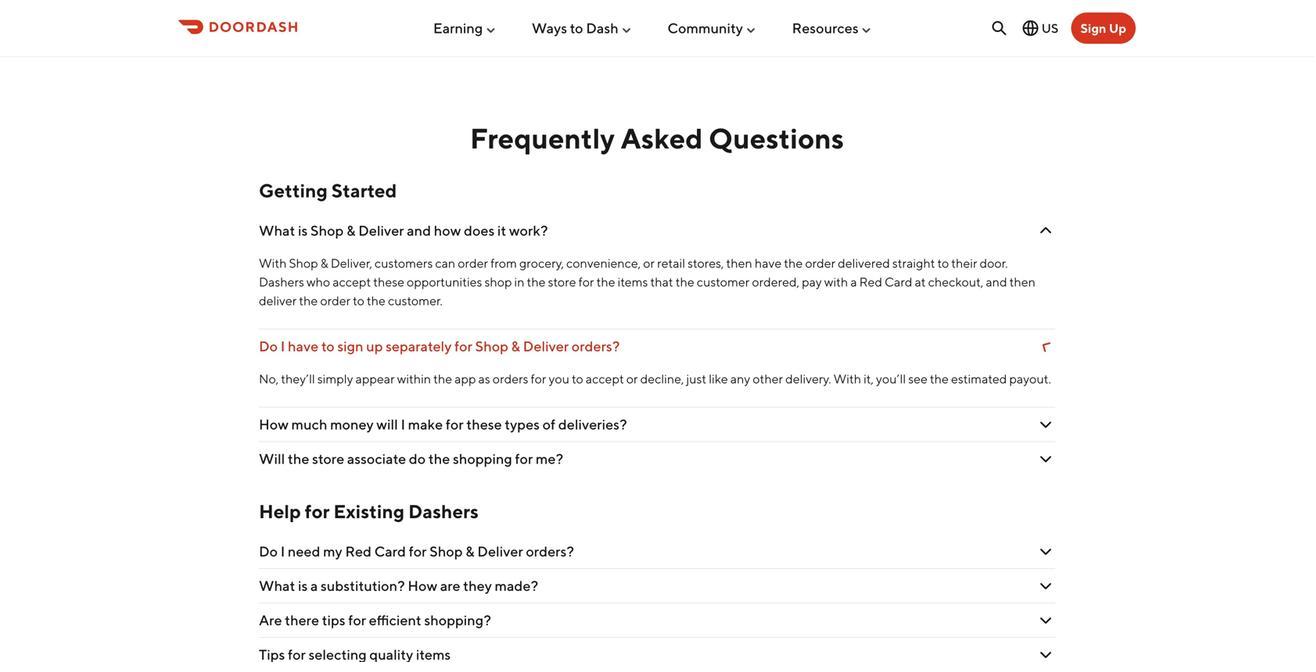 Task type: locate. For each thing, give the bounding box(es) containing it.
or left retail
[[643, 256, 655, 271]]

order down who
[[320, 293, 351, 308]]

do
[[259, 338, 278, 355], [259, 543, 278, 560]]

or
[[643, 256, 655, 271], [626, 372, 638, 386]]

1 vertical spatial store
[[312, 451, 344, 467]]

0 vertical spatial a
[[850, 275, 857, 289]]

0 vertical spatial accept
[[333, 275, 371, 289]]

0 vertical spatial chevron down image
[[1036, 415, 1055, 434]]

0 vertical spatial and
[[407, 222, 431, 239]]

what for what is a substitution? how are they made?
[[259, 578, 295, 595]]

0 vertical spatial then
[[726, 256, 752, 271]]

dx_makethemost_walk image
[[666, 0, 1136, 42]]

store down much
[[312, 451, 344, 467]]

store down grocery,
[[548, 275, 576, 289]]

0 vertical spatial these
[[373, 275, 404, 289]]

red right my
[[345, 543, 372, 560]]

chevron down image
[[1036, 221, 1055, 240], [1036, 337, 1055, 356], [1036, 450, 1055, 469], [1036, 543, 1055, 561], [1036, 577, 1055, 596], [1036, 611, 1055, 630]]

getting
[[259, 179, 328, 202]]

appear
[[356, 372, 395, 386]]

do for do i need my red card for shop & deliver orders?
[[259, 543, 278, 560]]

red inside "with shop & deliver, customers can order from grocery, convenience, or retail stores, then have the order delivered straight to their door. dashers who accept these opportunities shop in the store for the items that the customer ordered, pay with a red card at checkout, and then deliver the order to the customer."
[[859, 275, 882, 289]]

for down convenience,
[[579, 275, 594, 289]]

are there tips for efficient shopping?
[[259, 612, 491, 629]]

order
[[458, 256, 488, 271], [805, 256, 835, 271], [320, 293, 351, 308]]

shop inside "with shop & deliver, customers can order from grocery, convenience, or retail stores, then have the order delivered straight to their door. dashers who accept these opportunities shop in the store for the items that the customer ordered, pay with a red card at checkout, and then deliver the order to the customer."
[[289, 256, 318, 271]]

2 vertical spatial i
[[281, 543, 285, 560]]

0 vertical spatial is
[[298, 222, 308, 239]]

up
[[366, 338, 383, 355]]

community
[[668, 20, 743, 36]]

resources link
[[792, 13, 873, 43]]

2 what from the top
[[259, 578, 295, 595]]

0 horizontal spatial with
[[259, 256, 287, 271]]

& up they on the left bottom of page
[[466, 543, 475, 560]]

started
[[331, 179, 397, 202]]

do left need
[[259, 543, 278, 560]]

is for a
[[298, 578, 308, 595]]

0 vertical spatial with
[[259, 256, 287, 271]]

these down customers
[[373, 275, 404, 289]]

to left sign
[[321, 338, 335, 355]]

and down door.
[[986, 275, 1007, 289]]

is
[[298, 222, 308, 239], [298, 578, 308, 595]]

what up are
[[259, 578, 295, 595]]

for right tips
[[348, 612, 366, 629]]

it,
[[864, 372, 874, 386]]

card
[[885, 275, 912, 289], [374, 543, 406, 560]]

deliver up made? in the bottom left of the page
[[477, 543, 523, 560]]

order right can
[[458, 256, 488, 271]]

with
[[259, 256, 287, 271], [833, 372, 861, 386]]

or left decline,
[[626, 372, 638, 386]]

with up deliver
[[259, 256, 287, 271]]

orders? up no, they'll simply appear within the app as orders for you to accept or decline, just like any other delivery. with it, you'll see the estimated payout.
[[572, 338, 620, 355]]

for inside "with shop & deliver, customers can order from grocery, convenience, or retail stores, then have the order delivered straight to their door. dashers who accept these opportunities shop in the store for the items that the customer ordered, pay with a red card at checkout, and then deliver the order to the customer."
[[579, 275, 594, 289]]

chevron down button
[[259, 638, 1055, 662]]

who
[[307, 275, 330, 289]]

2 chevron down image from the top
[[1036, 646, 1055, 662]]

retail
[[657, 256, 685, 271]]

1 vertical spatial what
[[259, 578, 295, 595]]

accept down the deliver,
[[333, 275, 371, 289]]

have up ordered,
[[755, 256, 782, 271]]

0 vertical spatial store
[[548, 275, 576, 289]]

any
[[730, 372, 750, 386]]

0 vertical spatial i
[[281, 338, 285, 355]]

then up "customer"
[[726, 256, 752, 271]]

customer
[[697, 275, 750, 289]]

as
[[478, 372, 490, 386]]

then right checkout,
[[1009, 275, 1035, 289]]

do for do i have to sign up separately for shop & deliver orders?
[[259, 338, 278, 355]]

me?
[[536, 451, 563, 467]]

resources
[[792, 20, 859, 36]]

and left how
[[407, 222, 431, 239]]

these up shopping
[[466, 416, 502, 433]]

shopping?
[[424, 612, 491, 629]]

1 vertical spatial is
[[298, 578, 308, 595]]

1 vertical spatial accept
[[586, 372, 624, 386]]

shop up 'as'
[[475, 338, 508, 355]]

deliver up customers
[[358, 222, 404, 239]]

for right help
[[305, 501, 330, 523]]

1 horizontal spatial and
[[986, 275, 1007, 289]]

2 horizontal spatial order
[[805, 256, 835, 271]]

orders?
[[572, 338, 620, 355], [526, 543, 574, 560]]

what down getting
[[259, 222, 295, 239]]

deliver up you
[[523, 338, 569, 355]]

for up "what is a substitution? how are they made?"
[[409, 543, 427, 560]]

0 vertical spatial or
[[643, 256, 655, 271]]

0 vertical spatial have
[[755, 256, 782, 271]]

card inside "with shop & deliver, customers can order from grocery, convenience, or retail stores, then have the order delivered straight to their door. dashers who accept these opportunities shop in the store for the items that the customer ordered, pay with a red card at checkout, and then deliver the order to the customer."
[[885, 275, 912, 289]]

these
[[373, 275, 404, 289], [466, 416, 502, 433]]

1 vertical spatial these
[[466, 416, 502, 433]]

1 vertical spatial then
[[1009, 275, 1035, 289]]

i up they'll
[[281, 338, 285, 355]]

or inside "with shop & deliver, customers can order from grocery, convenience, or retail stores, then have the order delivered straight to their door. dashers who accept these opportunities shop in the store for the items that the customer ordered, pay with a red card at checkout, and then deliver the order to the customer."
[[643, 256, 655, 271]]

dashers up do i need my red card for shop & deliver orders? on the left bottom
[[408, 501, 479, 523]]

1 what from the top
[[259, 222, 295, 239]]

red down delivered
[[859, 275, 882, 289]]

1 horizontal spatial card
[[885, 275, 912, 289]]

0 vertical spatial what
[[259, 222, 295, 239]]

is for shop
[[298, 222, 308, 239]]

chevron down image for it
[[1036, 221, 1055, 240]]

pay
[[802, 275, 822, 289]]

1 vertical spatial and
[[986, 275, 1007, 289]]

& up who
[[320, 256, 328, 271]]

ordered,
[[752, 275, 799, 289]]

dashers up deliver
[[259, 275, 304, 289]]

0 horizontal spatial have
[[288, 338, 319, 355]]

just
[[686, 372, 706, 386]]

do up no,
[[259, 338, 278, 355]]

0 horizontal spatial then
[[726, 256, 752, 271]]

the left customer.
[[367, 293, 386, 308]]

1 is from the top
[[298, 222, 308, 239]]

order up pay
[[805, 256, 835, 271]]

& up orders
[[511, 338, 520, 355]]

0 horizontal spatial and
[[407, 222, 431, 239]]

have
[[755, 256, 782, 271], [288, 338, 319, 355]]

0 horizontal spatial how
[[259, 416, 289, 433]]

2 is from the top
[[298, 578, 308, 595]]

card up "what is a substitution? how are they made?"
[[374, 543, 406, 560]]

is up there
[[298, 578, 308, 595]]

0 vertical spatial red
[[859, 275, 882, 289]]

1 horizontal spatial a
[[850, 275, 857, 289]]

1 vertical spatial red
[[345, 543, 372, 560]]

for
[[579, 275, 594, 289], [454, 338, 472, 355], [531, 372, 546, 386], [446, 416, 464, 433], [515, 451, 533, 467], [305, 501, 330, 523], [409, 543, 427, 560], [348, 612, 366, 629]]

checkout,
[[928, 275, 983, 289]]

deliver
[[259, 293, 297, 308]]

i left need
[[281, 543, 285, 560]]

a
[[850, 275, 857, 289], [310, 578, 318, 595]]

store
[[548, 275, 576, 289], [312, 451, 344, 467]]

0 horizontal spatial accept
[[333, 275, 371, 289]]

community link
[[668, 13, 757, 43]]

i
[[281, 338, 285, 355], [401, 416, 405, 433], [281, 543, 285, 560]]

a right with
[[850, 275, 857, 289]]

0 vertical spatial orders?
[[572, 338, 620, 355]]

a down need
[[310, 578, 318, 595]]

to
[[570, 20, 583, 36], [937, 256, 949, 271], [353, 293, 364, 308], [321, 338, 335, 355], [572, 372, 583, 386]]

will the store associate do the shopping for me?
[[259, 451, 563, 467]]

shopping
[[453, 451, 512, 467]]

1 vertical spatial chevron down image
[[1036, 646, 1055, 662]]

they
[[463, 578, 492, 595]]

accept inside "with shop & deliver, customers can order from grocery, convenience, or retail stores, then have the order delivered straight to their door. dashers who accept these opportunities shop in the store for the items that the customer ordered, pay with a red card at checkout, and then deliver the order to the customer."
[[333, 275, 371, 289]]

1 vertical spatial how
[[408, 578, 437, 595]]

how up will in the left of the page
[[259, 416, 289, 433]]

the right "see"
[[930, 372, 949, 386]]

1 horizontal spatial or
[[643, 256, 655, 271]]

up
[[1109, 21, 1126, 36]]

1 horizontal spatial accept
[[586, 372, 624, 386]]

to left 'dash'
[[570, 20, 583, 36]]

&
[[346, 222, 355, 239], [320, 256, 328, 271], [511, 338, 520, 355], [466, 543, 475, 560]]

accept right you
[[586, 372, 624, 386]]

0 horizontal spatial these
[[373, 275, 404, 289]]

2 do from the top
[[259, 543, 278, 560]]

0 vertical spatial do
[[259, 338, 278, 355]]

is down getting
[[298, 222, 308, 239]]

from
[[490, 256, 517, 271]]

1 vertical spatial dashers
[[408, 501, 479, 523]]

with inside "with shop & deliver, customers can order from grocery, convenience, or retail stores, then have the order delivered straight to their door. dashers who accept these opportunities shop in the store for the items that the customer ordered, pay with a red card at checkout, and then deliver the order to the customer."
[[259, 256, 287, 271]]

how left are
[[408, 578, 437, 595]]

1 horizontal spatial red
[[859, 275, 882, 289]]

1 horizontal spatial store
[[548, 275, 576, 289]]

orders? up made? in the bottom left of the page
[[526, 543, 574, 560]]

1 vertical spatial or
[[626, 372, 638, 386]]

customers
[[375, 256, 433, 271]]

other
[[753, 372, 783, 386]]

i right will
[[401, 416, 405, 433]]

0 vertical spatial card
[[885, 275, 912, 289]]

for left you
[[531, 372, 546, 386]]

deliver,
[[331, 256, 372, 271]]

0 horizontal spatial red
[[345, 543, 372, 560]]

0 vertical spatial dashers
[[259, 275, 304, 289]]

0 horizontal spatial dashers
[[259, 275, 304, 289]]

card left at
[[885, 275, 912, 289]]

to inside ways to dash link
[[570, 20, 583, 36]]

0 horizontal spatial or
[[626, 372, 638, 386]]

1 vertical spatial do
[[259, 543, 278, 560]]

what
[[259, 222, 295, 239], [259, 578, 295, 595]]

1 vertical spatial a
[[310, 578, 318, 595]]

with shop & deliver, customers can order from grocery, convenience, or retail stores, then have the order delivered straight to their door. dashers who accept these opportunities shop in the store for the items that the customer ordered, pay with a red card at checkout, and then deliver the order to the customer.
[[259, 256, 1035, 308]]

simply
[[317, 372, 353, 386]]

shop up who
[[289, 256, 318, 271]]

chevron down image
[[1036, 415, 1055, 434], [1036, 646, 1055, 662]]

deliver
[[358, 222, 404, 239], [523, 338, 569, 355], [477, 543, 523, 560]]

1 horizontal spatial have
[[755, 256, 782, 271]]

the
[[784, 256, 803, 271], [527, 275, 546, 289], [596, 275, 615, 289], [676, 275, 694, 289], [299, 293, 318, 308], [367, 293, 386, 308], [433, 372, 452, 386], [930, 372, 949, 386], [288, 451, 309, 467], [428, 451, 450, 467]]

for right the make
[[446, 416, 464, 433]]

1 do from the top
[[259, 338, 278, 355]]

for left the me? on the left bottom of page
[[515, 451, 533, 467]]

red
[[859, 275, 882, 289], [345, 543, 372, 560]]

1 vertical spatial with
[[833, 372, 861, 386]]

the up ordered,
[[784, 256, 803, 271]]

have up they'll
[[288, 338, 319, 355]]

with left the it, in the bottom right of the page
[[833, 372, 861, 386]]

1 vertical spatial card
[[374, 543, 406, 560]]



Task type: describe. For each thing, give the bounding box(es) containing it.
you'll
[[876, 372, 906, 386]]

delivery.
[[785, 372, 831, 386]]

do i have to sign up separately for shop & deliver orders?
[[259, 338, 620, 355]]

sign up button
[[1071, 13, 1136, 44]]

to right you
[[572, 372, 583, 386]]

chevron down image inside button
[[1036, 646, 1055, 662]]

door.
[[980, 256, 1008, 271]]

that
[[650, 275, 673, 289]]

2 vertical spatial deliver
[[477, 543, 523, 560]]

estimated
[[951, 372, 1007, 386]]

associate
[[347, 451, 406, 467]]

ways to dash link
[[532, 13, 633, 43]]

& up the deliver,
[[346, 222, 355, 239]]

1 vertical spatial orders?
[[526, 543, 574, 560]]

a inside "with shop & deliver, customers can order from grocery, convenience, or retail stores, then have the order delivered straight to their door. dashers who accept these opportunities shop in the store for the items that the customer ordered, pay with a red card at checkout, and then deliver the order to the customer."
[[850, 275, 857, 289]]

1 vertical spatial have
[[288, 338, 319, 355]]

made?
[[495, 578, 538, 595]]

see
[[908, 372, 928, 386]]

have inside "with shop & deliver, customers can order from grocery, convenience, or retail stores, then have the order delivered straight to their door. dashers who accept these opportunities shop in the store for the items that the customer ordered, pay with a red card at checkout, and then deliver the order to the customer."
[[755, 256, 782, 271]]

what is shop & deliver and how does it work?
[[259, 222, 548, 239]]

shop up are
[[429, 543, 463, 560]]

types
[[505, 416, 540, 433]]

for up app
[[454, 338, 472, 355]]

what is a substitution? how are they made?
[[259, 578, 538, 595]]

are
[[259, 612, 282, 629]]

chevron down image for me?
[[1036, 450, 1055, 469]]

straight
[[892, 256, 935, 271]]

and inside "with shop & deliver, customers can order from grocery, convenience, or retail stores, then have the order delivered straight to their door. dashers who accept these opportunities shop in the store for the items that the customer ordered, pay with a red card at checkout, and then deliver the order to the customer."
[[986, 275, 1007, 289]]

are
[[440, 578, 460, 595]]

delivered
[[838, 256, 890, 271]]

1 horizontal spatial how
[[408, 578, 437, 595]]

how much money will i make for these types of deliveries?
[[259, 416, 627, 433]]

store inside "with shop & deliver, customers can order from grocery, convenience, or retail stores, then have the order delivered straight to their door. dashers who accept these opportunities shop in the store for the items that the customer ordered, pay with a red card at checkout, and then deliver the order to the customer."
[[548, 275, 576, 289]]

to down the deliver,
[[353, 293, 364, 308]]

decline,
[[640, 372, 684, 386]]

orders
[[493, 372, 528, 386]]

does
[[464, 222, 495, 239]]

app
[[455, 372, 476, 386]]

asked
[[621, 122, 703, 155]]

0 vertical spatial how
[[259, 416, 289, 433]]

no, they'll simply appear within the app as orders for you to accept or decline, just like any other delivery. with it, you'll see the estimated payout.
[[259, 372, 1051, 386]]

no,
[[259, 372, 279, 386]]

there
[[285, 612, 319, 629]]

0 horizontal spatial store
[[312, 451, 344, 467]]

payout.
[[1009, 372, 1051, 386]]

earning link
[[433, 13, 497, 43]]

sign up
[[1080, 21, 1126, 36]]

ways
[[532, 20, 567, 36]]

dashers inside "with shop & deliver, customers can order from grocery, convenience, or retail stores, then have the order delivered straight to their door. dashers who accept these opportunities shop in the store for the items that the customer ordered, pay with a red card at checkout, and then deliver the order to the customer."
[[259, 275, 304, 289]]

0 horizontal spatial order
[[320, 293, 351, 308]]

ways to dash
[[532, 20, 619, 36]]

what for what is shop & deliver and how does it work?
[[259, 222, 295, 239]]

1 vertical spatial i
[[401, 416, 405, 433]]

within
[[397, 372, 431, 386]]

i for sign
[[281, 338, 285, 355]]

can
[[435, 256, 455, 271]]

grocery,
[[519, 256, 564, 271]]

globe line image
[[1021, 19, 1040, 38]]

1 horizontal spatial these
[[466, 416, 502, 433]]

sign
[[337, 338, 363, 355]]

i for red
[[281, 543, 285, 560]]

substitution?
[[321, 578, 405, 595]]

will
[[376, 416, 398, 433]]

it
[[497, 222, 506, 239]]

1 horizontal spatial with
[[833, 372, 861, 386]]

convenience,
[[566, 256, 641, 271]]

1 horizontal spatial order
[[458, 256, 488, 271]]

do i need my red card for shop & deliver orders?
[[259, 543, 574, 560]]

to left their
[[937, 256, 949, 271]]

the right will in the left of the page
[[288, 451, 309, 467]]

sign
[[1080, 21, 1106, 36]]

the right do
[[428, 451, 450, 467]]

1 horizontal spatial then
[[1009, 275, 1035, 289]]

do
[[409, 451, 426, 467]]

the right in
[[527, 275, 546, 289]]

the down convenience,
[[596, 275, 615, 289]]

at
[[915, 275, 926, 289]]

like
[[709, 372, 728, 386]]

getting started
[[259, 179, 397, 202]]

the down who
[[299, 293, 318, 308]]

work?
[[509, 222, 548, 239]]

help
[[259, 501, 301, 523]]

earning
[[433, 20, 483, 36]]

how
[[434, 222, 461, 239]]

efficient
[[369, 612, 421, 629]]

chevron down image for shop
[[1036, 337, 1055, 356]]

& inside "with shop & deliver, customers can order from grocery, convenience, or retail stores, then have the order delivered straight to their door. dashers who accept these opportunities shop in the store for the items that the customer ordered, pay with a red card at checkout, and then deliver the order to the customer."
[[320, 256, 328, 271]]

us
[[1042, 21, 1059, 36]]

1 vertical spatial deliver
[[523, 338, 569, 355]]

need
[[288, 543, 320, 560]]

you
[[549, 372, 569, 386]]

chevron down image for &
[[1036, 543, 1055, 561]]

1 chevron down image from the top
[[1036, 415, 1055, 434]]

separately
[[386, 338, 452, 355]]

opportunities
[[407, 275, 482, 289]]

items
[[618, 275, 648, 289]]

of
[[543, 416, 555, 433]]

these inside "with shop & deliver, customers can order from grocery, convenience, or retail stores, then have the order delivered straight to their door. dashers who accept these opportunities shop in the store for the items that the customer ordered, pay with a red card at checkout, and then deliver the order to the customer."
[[373, 275, 404, 289]]

0 horizontal spatial card
[[374, 543, 406, 560]]

0 horizontal spatial a
[[310, 578, 318, 595]]

frequently
[[470, 122, 615, 155]]

money
[[330, 416, 374, 433]]

customer.
[[388, 293, 443, 308]]

questions
[[709, 122, 844, 155]]

their
[[951, 256, 977, 271]]

will
[[259, 451, 285, 467]]

shop
[[485, 275, 512, 289]]

they'll
[[281, 372, 315, 386]]

1 horizontal spatial dashers
[[408, 501, 479, 523]]

the right that at the top of the page
[[676, 275, 694, 289]]

tips
[[322, 612, 345, 629]]

shop down getting started at the top left of the page
[[310, 222, 344, 239]]

frequently asked questions
[[470, 122, 844, 155]]

my
[[323, 543, 342, 560]]

much
[[291, 416, 327, 433]]

stores,
[[688, 256, 724, 271]]

deliveries?
[[558, 416, 627, 433]]

0 vertical spatial deliver
[[358, 222, 404, 239]]

in
[[514, 275, 524, 289]]

help for existing dashers
[[259, 501, 479, 523]]

the left app
[[433, 372, 452, 386]]

with
[[824, 275, 848, 289]]



Task type: vqa. For each thing, say whether or not it's contained in the screenshot.
orders
yes



